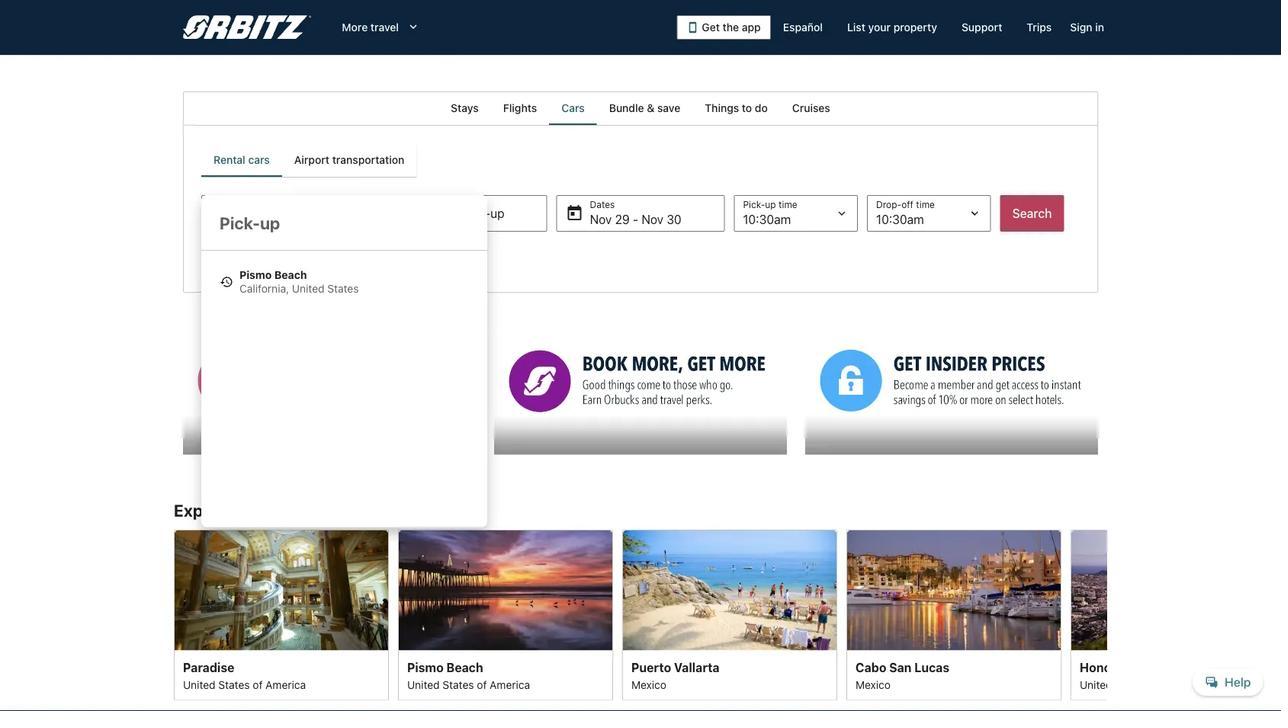 Task type: vqa. For each thing, say whether or not it's contained in the screenshot.
rightmost 1
no



Task type: describe. For each thing, give the bounding box(es) containing it.
mexico inside "puerto vallarta mexico"
[[631, 678, 666, 691]]

get
[[702, 21, 720, 34]]

san
[[889, 660, 912, 675]]

united inside honolulu united states of america
[[1080, 678, 1112, 691]]

more travel
[[342, 21, 399, 34]]

bundle & save
[[609, 102, 680, 114]]

2 opens in a new window image from the left
[[493, 330, 507, 343]]

bundle
[[609, 102, 644, 114]]

paradise united states of america
[[183, 660, 306, 691]]

flights link
[[491, 92, 549, 125]]

things to do
[[705, 102, 768, 114]]

pismo for pismo beach united states of america
[[407, 660, 444, 675]]

get the app
[[702, 21, 761, 34]]

support
[[961, 21, 1002, 34]]

Pick-up text field
[[201, 195, 487, 250]]

in inside main content
[[282, 501, 296, 520]]

sign in button
[[1064, 14, 1110, 41]]

stays link
[[439, 92, 491, 125]]

sign in
[[1070, 21, 1104, 34]]

small image
[[220, 275, 233, 289]]

travel
[[370, 21, 399, 34]]

1 opens in a new window image from the left
[[182, 330, 196, 343]]

united inside paradise united states of america
[[183, 678, 216, 691]]

aarp
[[237, 257, 261, 268]]

rental cars link
[[201, 143, 282, 177]]

america for honolulu
[[1162, 678, 1203, 691]]

tab list containing rental cars
[[201, 143, 417, 177]]

airport transportation
[[294, 154, 404, 166]]

search
[[1012, 206, 1052, 221]]

honolulu united states of america
[[1080, 660, 1203, 691]]

rental
[[214, 154, 245, 166]]

29
[[615, 212, 630, 227]]

pismo beach california, united states
[[239, 269, 359, 295]]

explore stays in trending destinations main content
[[0, 92, 1281, 711]]

transportation
[[332, 154, 404, 166]]

las vegas featuring interior views image
[[174, 530, 389, 651]]

download the app button image
[[687, 21, 699, 34]]

1 nov from the left
[[590, 212, 612, 227]]

cars
[[561, 102, 585, 114]]

mexico inside cabo san lucas mexico
[[856, 678, 891, 691]]

marina cabo san lucas which includes a marina, a coastal town and night scenes image
[[846, 530, 1061, 651]]

&
[[647, 102, 654, 114]]

things
[[705, 102, 739, 114]]

lucas
[[914, 660, 949, 675]]

airport transportation link
[[282, 143, 417, 177]]

nov 29 - nov 30
[[590, 212, 682, 227]]

airport
[[294, 154, 329, 166]]

app
[[742, 21, 761, 34]]

your
[[868, 21, 891, 34]]

pismo for pismo beach california, united states
[[239, 269, 272, 281]]

trending
[[300, 501, 366, 520]]

list
[[847, 21, 865, 34]]

pismo beach featuring a sunset, views and tropical scenes image
[[398, 530, 613, 651]]

-
[[633, 212, 638, 227]]

california,
[[239, 283, 289, 295]]

states inside paradise united states of america
[[218, 678, 250, 691]]

america inside "pismo beach united states of america"
[[490, 678, 530, 691]]

do
[[755, 102, 768, 114]]



Task type: locate. For each thing, give the bounding box(es) containing it.
in right the "sign"
[[1095, 21, 1104, 34]]

honolulu
[[1080, 660, 1133, 675]]

states inside pismo beach california, united states
[[327, 283, 359, 295]]

2 america from the left
[[490, 678, 530, 691]]

nov right -
[[642, 212, 663, 227]]

1 horizontal spatial beach
[[446, 660, 483, 675]]

1 horizontal spatial in
[[1095, 21, 1104, 34]]

trips
[[1027, 21, 1052, 34]]

nov 29 - nov 30 button
[[556, 195, 725, 232]]

0 horizontal spatial america
[[265, 678, 306, 691]]

opens in a new window image
[[182, 330, 196, 343], [493, 330, 507, 343]]

stays
[[451, 102, 479, 114]]

puerto vallarta mexico
[[631, 660, 719, 691]]

united
[[292, 283, 324, 295], [183, 678, 216, 691], [407, 678, 440, 691], [1080, 678, 1112, 691]]

things to do link
[[693, 92, 780, 125]]

cabo san lucas mexico
[[856, 660, 949, 691]]

puerto vallarta showing a beach, general coastal views and kayaking or canoeing image
[[622, 530, 837, 651]]

more travel button
[[330, 14, 432, 41]]

the
[[723, 21, 739, 34]]

0 horizontal spatial beach
[[274, 269, 307, 281]]

0 vertical spatial in
[[1095, 21, 1104, 34]]

1 mexico from the left
[[631, 678, 666, 691]]

show
[[210, 257, 234, 268]]

get the app link
[[677, 15, 771, 40]]

0 horizontal spatial opens in a new window image
[[182, 330, 196, 343]]

in inside dropdown button
[[1095, 21, 1104, 34]]

list your property
[[847, 21, 937, 34]]

destinations
[[370, 501, 467, 520]]

pismo
[[239, 269, 272, 281], [407, 660, 444, 675]]

more
[[342, 21, 368, 34]]

makiki - lower punchbowl - tantalus showing landscape views, a sunset and a city image
[[1071, 530, 1281, 651]]

support link
[[949, 14, 1014, 41]]

cars link
[[549, 92, 597, 125]]

0 horizontal spatial mexico
[[631, 678, 666, 691]]

1 america from the left
[[265, 678, 306, 691]]

orbitz logo image
[[183, 15, 311, 40]]

2 horizontal spatial of
[[1149, 678, 1159, 691]]

in right stays in the bottom left of the page
[[282, 501, 296, 520]]

flights
[[503, 102, 537, 114]]

to
[[742, 102, 752, 114]]

stays
[[236, 501, 278, 520]]

of inside honolulu united states of america
[[1149, 678, 1159, 691]]

cruises link
[[780, 92, 842, 125]]

2 nov from the left
[[642, 212, 663, 227]]

puerto
[[631, 660, 671, 675]]

pismo inside pismo beach california, united states
[[239, 269, 272, 281]]

beach
[[274, 269, 307, 281], [446, 660, 483, 675]]

show next card image
[[1098, 606, 1116, 624]]

rental cars
[[214, 154, 270, 166]]

cabo
[[856, 660, 886, 675]]

1 horizontal spatial nov
[[642, 212, 663, 227]]

1 vertical spatial beach
[[446, 660, 483, 675]]

america for paradise
[[265, 678, 306, 691]]

paradise
[[183, 660, 234, 675]]

1 vertical spatial tab list
[[201, 143, 417, 177]]

2 horizontal spatial america
[[1162, 678, 1203, 691]]

0 horizontal spatial of
[[253, 678, 263, 691]]

show aarp rates
[[210, 257, 285, 268]]

of inside paradise united states of america
[[253, 678, 263, 691]]

1 horizontal spatial mexico
[[856, 678, 891, 691]]

pismo inside "pismo beach united states of america"
[[407, 660, 444, 675]]

rates
[[263, 257, 285, 268]]

1 horizontal spatial pismo
[[407, 660, 444, 675]]

3 of from the left
[[1149, 678, 1159, 691]]

mexico
[[631, 678, 666, 691], [856, 678, 891, 691]]

beach for pismo beach united states of america
[[446, 660, 483, 675]]

tab list
[[183, 92, 1098, 125], [201, 143, 417, 177]]

tab list containing stays
[[183, 92, 1098, 125]]

united inside "pismo beach united states of america"
[[407, 678, 440, 691]]

1 horizontal spatial america
[[490, 678, 530, 691]]

explore stays in trending destinations
[[174, 501, 467, 520]]

save
[[657, 102, 680, 114]]

america inside honolulu united states of america
[[1162, 678, 1203, 691]]

search button
[[1000, 195, 1064, 232]]

united inside pismo beach california, united states
[[292, 283, 324, 295]]

america
[[265, 678, 306, 691], [490, 678, 530, 691], [1162, 678, 1203, 691]]

1 horizontal spatial of
[[477, 678, 487, 691]]

trips link
[[1014, 14, 1064, 41]]

states inside "pismo beach united states of america"
[[443, 678, 474, 691]]

0 horizontal spatial nov
[[590, 212, 612, 227]]

0 vertical spatial beach
[[274, 269, 307, 281]]

in
[[1095, 21, 1104, 34], [282, 501, 296, 520]]

2 mexico from the left
[[856, 678, 891, 691]]

states inside honolulu united states of america
[[1115, 678, 1146, 691]]

bundle & save link
[[597, 92, 693, 125]]

of inside "pismo beach united states of america"
[[477, 678, 487, 691]]

cruises
[[792, 102, 830, 114]]

property
[[893, 21, 937, 34]]

1 horizontal spatial opens in a new window image
[[493, 330, 507, 343]]

pismo beach united states of america
[[407, 660, 530, 691]]

beach for pismo beach california, united states
[[274, 269, 307, 281]]

of
[[253, 678, 263, 691], [477, 678, 487, 691], [1149, 678, 1159, 691]]

vallarta
[[674, 660, 719, 675]]

mexico down puerto
[[631, 678, 666, 691]]

show previous card image
[[165, 606, 183, 624]]

list your property link
[[835, 14, 949, 41]]

cars
[[248, 154, 270, 166]]

sign
[[1070, 21, 1092, 34]]

3 america from the left
[[1162, 678, 1203, 691]]

explore
[[174, 501, 233, 520]]

30
[[667, 212, 682, 227]]

america inside paradise united states of america
[[265, 678, 306, 691]]

1 vertical spatial in
[[282, 501, 296, 520]]

beach inside pismo beach california, united states
[[274, 269, 307, 281]]

español
[[783, 21, 823, 34]]

of for honolulu
[[1149, 678, 1159, 691]]

0 horizontal spatial pismo
[[239, 269, 272, 281]]

of for paradise
[[253, 678, 263, 691]]

español button
[[771, 14, 835, 41]]

0 vertical spatial pismo
[[239, 269, 272, 281]]

0 vertical spatial tab list
[[183, 92, 1098, 125]]

nov
[[590, 212, 612, 227], [642, 212, 663, 227]]

1 vertical spatial pismo
[[407, 660, 444, 675]]

0 horizontal spatial in
[[282, 501, 296, 520]]

beach inside "pismo beach united states of america"
[[446, 660, 483, 675]]

1 of from the left
[[253, 678, 263, 691]]

states
[[327, 283, 359, 295], [218, 678, 250, 691], [443, 678, 474, 691], [1115, 678, 1146, 691]]

2 of from the left
[[477, 678, 487, 691]]

nov left '29'
[[590, 212, 612, 227]]

mexico down the cabo
[[856, 678, 891, 691]]



